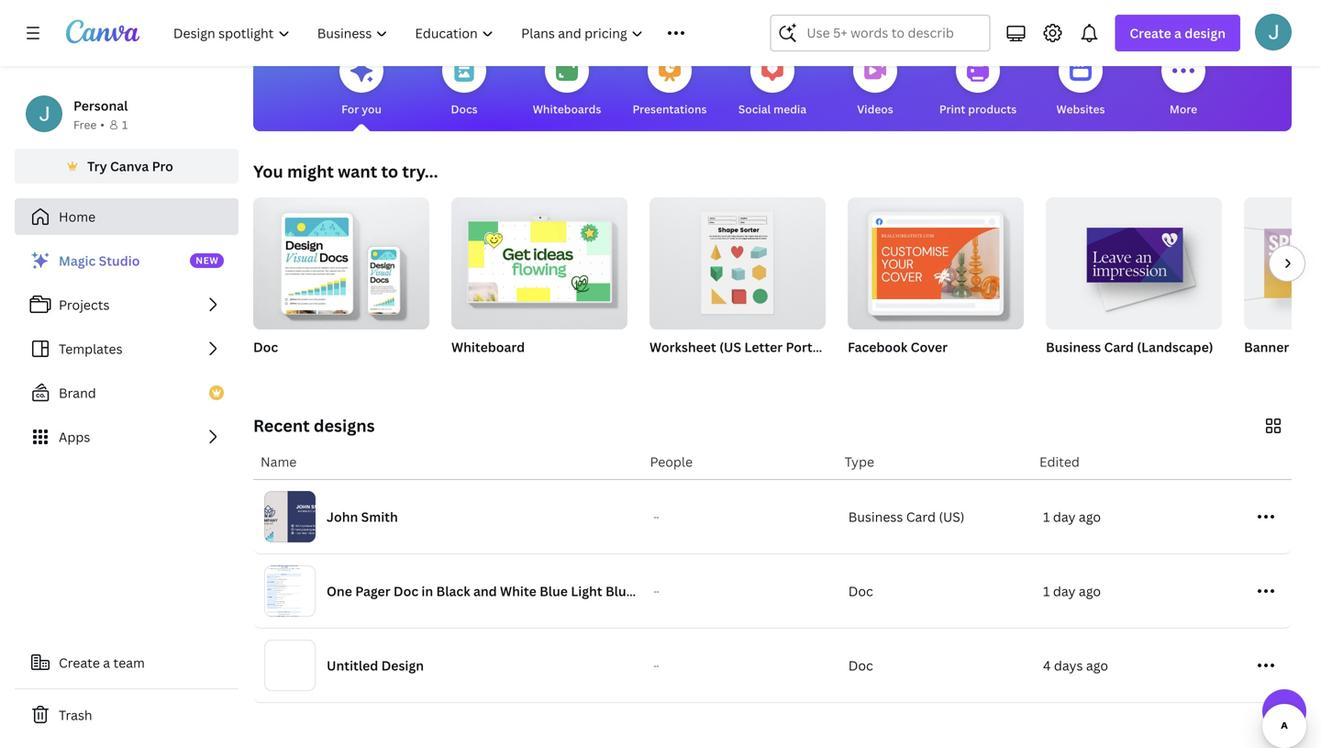 Task type: describe. For each thing, give the bounding box(es) containing it.
free •
[[73, 117, 105, 132]]

templates
[[59, 340, 123, 358]]

and
[[474, 582, 497, 600]]

try...
[[402, 160, 438, 183]]

days
[[1055, 657, 1084, 674]]

recent designs
[[253, 414, 375, 437]]

for you button
[[340, 36, 384, 131]]

white
[[500, 582, 537, 600]]

4 days ago
[[1044, 657, 1109, 674]]

business for business card (landscape)
[[1046, 338, 1102, 356]]

you
[[253, 160, 283, 183]]

print products button
[[940, 36, 1017, 131]]

doc inside group
[[253, 338, 278, 356]]

letter
[[745, 338, 783, 356]]

john
[[327, 508, 358, 525]]

0 vertical spatial 1
[[122, 117, 128, 132]]

websites button
[[1057, 36, 1106, 131]]

(us
[[720, 338, 742, 356]]

group for doc
[[253, 190, 430, 330]]

team
[[113, 654, 145, 671]]

docs
[[451, 101, 478, 117]]

more button
[[1162, 36, 1206, 131]]

create for create a team
[[59, 654, 100, 671]]

business card (landscape)
[[1046, 338, 1214, 356]]

Search search field
[[807, 16, 954, 50]]

doc group
[[253, 190, 430, 379]]

magic
[[59, 252, 96, 269]]

1 for john smith
[[1044, 508, 1050, 525]]

1 day ago for business card (us)
[[1044, 508, 1101, 525]]

-- for john smith
[[654, 512, 659, 522]]

create for create a design
[[1130, 24, 1172, 42]]

more
[[1170, 101, 1198, 117]]

print products
[[940, 101, 1017, 117]]

facebook cover group
[[848, 190, 1024, 379]]

social media
[[739, 101, 807, 117]]

videos
[[858, 101, 894, 117]]

print
[[940, 101, 966, 117]]

recent
[[253, 414, 310, 437]]

a for team
[[103, 654, 110, 671]]

design
[[381, 657, 424, 674]]

projects link
[[15, 286, 239, 323]]

websites
[[1057, 101, 1106, 117]]

brand link
[[15, 374, 239, 411]]

banner (landscape) group
[[1245, 197, 1322, 379]]

group for whiteboard
[[452, 190, 628, 330]]

-- for untitled design
[[654, 660, 659, 670]]

presentations
[[633, 101, 707, 117]]

brand
[[59, 384, 96, 402]]

group for worksheet (us letter portrait)
[[650, 190, 826, 330]]

products
[[969, 101, 1017, 117]]

cover
[[911, 338, 948, 356]]

ago for one pager doc in black and white blue light blue classic professional style
[[1079, 582, 1101, 600]]

new
[[196, 254, 219, 267]]

classic
[[637, 582, 681, 600]]

untitled design
[[327, 657, 424, 674]]

business card (us)
[[849, 508, 965, 525]]

magic studio
[[59, 252, 140, 269]]

day for business card (us)
[[1054, 508, 1076, 525]]

1 blue from the left
[[540, 582, 568, 600]]

social
[[739, 101, 771, 117]]

worksheet (us letter portrait) group
[[650, 190, 839, 379]]

whiteboard
[[452, 338, 525, 356]]

(land
[[1293, 338, 1322, 356]]

videos button
[[854, 36, 898, 131]]

4
[[1044, 657, 1051, 674]]

might
[[287, 160, 334, 183]]

docs button
[[442, 36, 486, 131]]

1 for one pager doc in black and white blue light blue classic professional style
[[1044, 582, 1050, 600]]

-- for one pager doc in black and white blue light blue classic professional style
[[654, 586, 659, 596]]

want
[[338, 160, 377, 183]]

banner (land
[[1245, 338, 1322, 356]]

you
[[362, 101, 382, 117]]

you might want to try...
[[253, 160, 438, 183]]

card for (us)
[[907, 508, 936, 525]]

presentations button
[[633, 36, 707, 131]]

apps link
[[15, 419, 239, 455]]

try canva pro
[[87, 157, 173, 175]]

john smith
[[327, 508, 398, 525]]



Task type: vqa. For each thing, say whether or not it's contained in the screenshot.
Business
yes



Task type: locate. For each thing, give the bounding box(es) containing it.
1 horizontal spatial card
[[1105, 338, 1134, 356]]

-- left the professional
[[654, 586, 659, 596]]

doc
[[253, 338, 278, 356], [394, 582, 419, 600], [849, 582, 874, 600], [849, 657, 874, 674]]

create a design
[[1130, 24, 1226, 42]]

1 day ago up days
[[1044, 582, 1101, 600]]

portrait)
[[786, 338, 839, 356]]

a inside button
[[103, 654, 110, 671]]

blue left light
[[540, 582, 568, 600]]

studio
[[99, 252, 140, 269]]

create a team
[[59, 654, 145, 671]]

ago down edited
[[1079, 508, 1101, 525]]

business inside group
[[1046, 338, 1102, 356]]

card inside group
[[1105, 338, 1134, 356]]

?
[[1280, 698, 1290, 724]]

-- down classic
[[654, 660, 659, 670]]

1 horizontal spatial create
[[1130, 24, 1172, 42]]

personal
[[73, 97, 128, 114]]

list
[[15, 242, 239, 455]]

pager
[[355, 582, 391, 600]]

free
[[73, 117, 97, 132]]

ago for john smith
[[1079, 508, 1101, 525]]

professional
[[684, 582, 761, 600]]

templates link
[[15, 330, 239, 367]]

0 vertical spatial day
[[1054, 508, 1076, 525]]

a left team
[[103, 654, 110, 671]]

designs
[[314, 414, 375, 437]]

1 -- from the top
[[654, 512, 659, 522]]

whiteboards button
[[533, 36, 601, 131]]

1 1 day ago from the top
[[1044, 508, 1101, 525]]

create inside dropdown button
[[1130, 24, 1172, 42]]

card
[[1105, 338, 1134, 356], [907, 508, 936, 525]]

create left design
[[1130, 24, 1172, 42]]

style
[[764, 582, 796, 600]]

type
[[845, 453, 875, 470]]

people
[[650, 453, 693, 470]]

1 horizontal spatial blue
[[606, 582, 634, 600]]

try canva pro button
[[15, 149, 239, 184]]

1 vertical spatial card
[[907, 508, 936, 525]]

1
[[122, 117, 128, 132], [1044, 508, 1050, 525], [1044, 582, 1050, 600]]

day for doc
[[1054, 582, 1076, 600]]

banner
[[1245, 338, 1290, 356]]

blue
[[540, 582, 568, 600], [606, 582, 634, 600]]

group for banner (land
[[1245, 197, 1322, 330]]

0 vertical spatial create
[[1130, 24, 1172, 42]]

1 vertical spatial --
[[654, 586, 659, 596]]

0 vertical spatial 1 day ago
[[1044, 508, 1101, 525]]

apps
[[59, 428, 90, 446]]

create a design button
[[1116, 15, 1241, 51]]

facebook
[[848, 338, 908, 356]]

(us)
[[939, 508, 965, 525]]

whiteboard group
[[452, 190, 628, 379]]

business
[[1046, 338, 1102, 356], [849, 508, 903, 525]]

1 vertical spatial business
[[849, 508, 903, 525]]

1 up 4
[[1044, 582, 1050, 600]]

a left design
[[1175, 24, 1182, 42]]

ago
[[1079, 508, 1101, 525], [1079, 582, 1101, 600], [1087, 657, 1109, 674]]

1 vertical spatial create
[[59, 654, 100, 671]]

0 vertical spatial --
[[654, 512, 659, 522]]

pro
[[152, 157, 173, 175]]

0 horizontal spatial blue
[[540, 582, 568, 600]]

1 vertical spatial 1 day ago
[[1044, 582, 1101, 600]]

whiteboards
[[533, 101, 601, 117]]

1 day ago for doc
[[1044, 582, 1101, 600]]

ago for untitled design
[[1087, 657, 1109, 674]]

1 day ago
[[1044, 508, 1101, 525], [1044, 582, 1101, 600]]

black
[[436, 582, 471, 600]]

ago up 4 days ago
[[1079, 582, 1101, 600]]

design
[[1185, 24, 1226, 42]]

blue right light
[[606, 582, 634, 600]]

name
[[261, 453, 297, 470]]

2 1 day ago from the top
[[1044, 582, 1101, 600]]

list containing magic studio
[[15, 242, 239, 455]]

a
[[1175, 24, 1182, 42], [103, 654, 110, 671]]

try
[[87, 157, 107, 175]]

None search field
[[770, 15, 991, 51]]

john smith image
[[1256, 14, 1292, 50]]

for
[[342, 101, 359, 117]]

1 down edited
[[1044, 508, 1050, 525]]

group inside 'worksheet (us letter portrait)' group
[[650, 190, 826, 330]]

home
[[59, 208, 96, 225]]

0 horizontal spatial card
[[907, 508, 936, 525]]

home link
[[15, 198, 239, 235]]

-- down people
[[654, 512, 659, 522]]

2 -- from the top
[[654, 586, 659, 596]]

card left the (landscape)
[[1105, 338, 1134, 356]]

facebook cover
[[848, 338, 948, 356]]

top level navigation element
[[162, 15, 726, 51], [162, 15, 726, 51]]

1 horizontal spatial business
[[1046, 338, 1102, 356]]

business for business card (us)
[[849, 508, 903, 525]]

create left team
[[59, 654, 100, 671]]

light
[[571, 582, 603, 600]]

trash link
[[15, 697, 239, 733]]

•
[[100, 117, 105, 132]]

1 day ago down edited
[[1044, 508, 1101, 525]]

canva
[[110, 157, 149, 175]]

2 vertical spatial --
[[654, 660, 659, 670]]

? button
[[1263, 689, 1307, 733]]

create a team button
[[15, 644, 239, 681]]

-
[[654, 512, 657, 522], [657, 512, 659, 522], [654, 586, 657, 596], [657, 586, 659, 596], [654, 660, 657, 670], [657, 660, 659, 670]]

2 vertical spatial ago
[[1087, 657, 1109, 674]]

0 horizontal spatial a
[[103, 654, 110, 671]]

business card (landscape) group
[[1046, 190, 1224, 379]]

3 -- from the top
[[654, 660, 659, 670]]

1 day from the top
[[1054, 508, 1076, 525]]

card for (landscape)
[[1105, 338, 1134, 356]]

day
[[1054, 508, 1076, 525], [1054, 582, 1076, 600]]

media
[[774, 101, 807, 117]]

0 vertical spatial business
[[1046, 338, 1102, 356]]

0 horizontal spatial create
[[59, 654, 100, 671]]

social media button
[[739, 36, 807, 131]]

worksheet (us letter portrait)
[[650, 338, 839, 356]]

a for design
[[1175, 24, 1182, 42]]

day down edited
[[1054, 508, 1076, 525]]

2 vertical spatial 1
[[1044, 582, 1050, 600]]

to
[[381, 160, 398, 183]]

create inside button
[[59, 654, 100, 671]]

untitled
[[327, 657, 378, 674]]

1 vertical spatial ago
[[1079, 582, 1101, 600]]

one pager doc in black and white blue light blue classic professional style
[[327, 582, 796, 600]]

1 vertical spatial 1
[[1044, 508, 1050, 525]]

smith
[[361, 508, 398, 525]]

0 horizontal spatial business
[[849, 508, 903, 525]]

card left "(us)"
[[907, 508, 936, 525]]

(landscape)
[[1137, 338, 1214, 356]]

create
[[1130, 24, 1172, 42], [59, 654, 100, 671]]

worksheet
[[650, 338, 717, 356]]

1 right •
[[122, 117, 128, 132]]

1 vertical spatial a
[[103, 654, 110, 671]]

edited
[[1040, 453, 1080, 470]]

1 horizontal spatial a
[[1175, 24, 1182, 42]]

1 vertical spatial day
[[1054, 582, 1076, 600]]

trash
[[59, 706, 92, 724]]

group
[[253, 190, 430, 330], [452, 190, 628, 330], [650, 190, 826, 330], [848, 190, 1024, 330], [1046, 190, 1224, 330], [1245, 197, 1322, 330]]

day up days
[[1054, 582, 1076, 600]]

group for facebook cover
[[848, 190, 1024, 330]]

for you
[[342, 101, 382, 117]]

2 day from the top
[[1054, 582, 1076, 600]]

ago right days
[[1087, 657, 1109, 674]]

0 vertical spatial a
[[1175, 24, 1182, 42]]

projects
[[59, 296, 110, 313]]

2 blue from the left
[[606, 582, 634, 600]]

0 vertical spatial card
[[1105, 338, 1134, 356]]

a inside dropdown button
[[1175, 24, 1182, 42]]

in
[[422, 582, 433, 600]]

0 vertical spatial ago
[[1079, 508, 1101, 525]]



